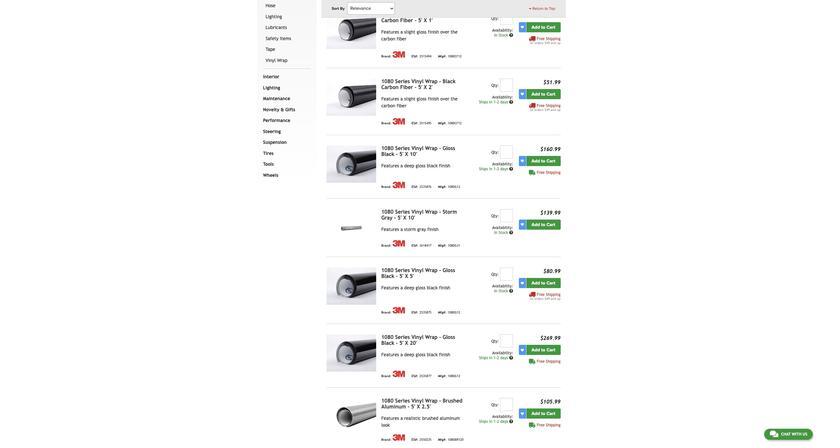 Task type: vqa. For each thing, say whether or not it's contained in the screenshot.


Task type: describe. For each thing, give the bounding box(es) containing it.
chat with us link
[[764, 429, 813, 440]]

1080 for 1080 series vinyl wrap - brushed aluminum - 5' x 2.5'
[[381, 398, 394, 404]]

availability: for $105.99
[[492, 415, 513, 419]]

ships in 1-2 days for 1080 series vinyl wrap - gloss black - 5′ x 10′
[[479, 167, 509, 171]]

es#: 2535876
[[412, 185, 432, 189]]

add to cart for $269.99
[[531, 348, 555, 353]]

wheels
[[263, 173, 278, 178]]

stock for $80.99
[[499, 289, 508, 294]]

1080 series vinyl wrap - gloss black - 5′ x 20′ link
[[381, 334, 455, 347]]

es#: 2535875
[[412, 311, 432, 314]]

1080 series vinyl wrap - brushed aluminum - 5' x 2.5' link
[[381, 398, 462, 410]]

realistic
[[404, 416, 421, 421]]

question circle image for $139.99
[[509, 231, 513, 235]]

mfg#: 1080cf12 for 1080 series vinyl wrap - black carbon fiber - 5′ x 1′
[[438, 55, 462, 58]]

es#: for 1080 series vinyl wrap - gloss black - 5′ x 5′
[[412, 311, 418, 314]]

storm
[[404, 227, 416, 232]]

3m - corporate logo image for 1080 series vinyl wrap - storm gray - 5′ x 10′
[[393, 240, 405, 247]]

$105.99
[[540, 399, 561, 405]]

return
[[532, 6, 544, 11]]

brand: for 1080 series vinyl wrap - black carbon fiber - 5′ x 1′
[[381, 55, 391, 58]]

in for 1080 series vinyl wrap - black carbon fiber - 5′ x 1′
[[494, 33, 497, 37]]

chat with us
[[781, 432, 807, 437]]

lubricants link
[[264, 22, 309, 33]]

3m - corporate logo image for 1080 series vinyl wrap - gloss black - 5′ x 20′
[[393, 371, 405, 378]]

1080 series vinyl wrap - storm gray - 5′ x 10′
[[381, 209, 457, 221]]

question circle image for $27.99
[[509, 33, 513, 37]]

brushed
[[422, 416, 438, 421]]

black for 1080 series vinyl wrap - gloss black - 5′ x 20′
[[381, 340, 394, 347]]

lubricants
[[266, 25, 287, 30]]

on for $27.99
[[530, 41, 533, 45]]

es#: for 1080 series vinyl wrap - storm gray - 5′ x 10′
[[412, 244, 418, 248]]

qty: for 1080 series vinyl wrap - gloss black - 5′ x 5′
[[491, 272, 499, 277]]

add for $139.99
[[531, 222, 540, 228]]

cart for $105.99
[[546, 411, 555, 417]]

5′ inside 1080 series vinyl wrap - black carbon fiber - 5′ x 2′
[[418, 84, 422, 90]]

2515494
[[420, 55, 432, 58]]

3 free from the top
[[537, 170, 545, 175]]

vinyl inside general purpose subcategories element
[[266, 58, 276, 63]]

tools link
[[262, 159, 309, 170]]

features a storm gray finish
[[381, 227, 439, 232]]

1080 series vinyl wrap - storm gray - 5′ x 10′ link
[[381, 209, 457, 221]]

gloss for 1080 series vinyl wrap - black carbon fiber - 5′ x 1′
[[417, 29, 426, 35]]

vinyl for 1080 series vinyl wrap - gloss black - 5′ x 5′
[[411, 268, 424, 274]]

gloss for 1080 series vinyl wrap - gloss black - 5′ x 5′
[[416, 285, 425, 291]]

novelty
[[263, 107, 279, 112]]

in for 1080 series vinyl wrap - gloss black - 5′ x 20′
[[489, 356, 492, 361]]

hose
[[266, 3, 275, 8]]

look
[[381, 423, 390, 428]]

gloss for 1080 series vinyl wrap - gloss black - 5′ x 20′
[[416, 352, 425, 358]]

hose link
[[264, 0, 309, 11]]

finish down the "2′"
[[428, 96, 439, 101]]

$269.99
[[540, 335, 561, 342]]

items
[[280, 36, 291, 41]]

wrap for 1080 series vinyl wrap - gloss black - 5′ x 5′
[[425, 268, 438, 274]]

gloss for 1080 series vinyl wrap - gloss black - 5′ x 20′
[[443, 334, 455, 341]]

sort by
[[332, 6, 345, 11]]

mfg#: 1080br120
[[438, 438, 463, 442]]

stock for $27.99
[[499, 33, 508, 37]]

1 vertical spatial lighting link
[[262, 83, 309, 93]]

1080 series vinyl wrap - black carbon fiber - 5′ x 2′
[[381, 78, 456, 90]]

features for 1080 series vinyl wrap - gloss black - 5′ x 10′
[[381, 163, 399, 168]]

0 vertical spatial lighting link
[[264, 11, 309, 22]]

1080 series vinyl wrap - black carbon fiber - 5′ x 1′
[[381, 11, 456, 23]]

es#2535877 - 1080g12 - 1080 series vinyl wrap - gloss black - 5 x 20 - features a deep gloss black finish - 3m - audi bmw volkswagen mercedes benz mini porsche image
[[326, 335, 376, 372]]

2535877
[[420, 375, 432, 378]]

add to wish list image for $139.99
[[521, 223, 524, 226]]

free shipping for $269.99
[[537, 360, 561, 364]]

black for 20′
[[427, 352, 438, 358]]

finish down 1080 series vinyl wrap - gloss black - 5′ x 5′ link at the bottom
[[439, 285, 450, 291]]

storm
[[443, 209, 457, 215]]

cart for $27.99
[[546, 24, 555, 30]]

gray
[[417, 227, 426, 232]]

5 free from the top
[[537, 360, 545, 364]]

cart for $269.99
[[546, 348, 555, 353]]

es#: 2515494
[[412, 55, 432, 58]]

fiber for 1080 series vinyl wrap - black carbon fiber - 5′ x 2′
[[397, 103, 406, 108]]

1080 for 1080 series vinyl wrap - gloss black - 5′ x 5′
[[381, 268, 394, 274]]

2535876
[[420, 185, 432, 189]]

tape
[[266, 47, 275, 52]]

1080 series vinyl wrap - black carbon fiber - 5′ x 2′ link
[[381, 78, 456, 90]]

wrap inside general purpose subcategories element
[[277, 58, 287, 63]]

5 shipping from the top
[[546, 360, 561, 364]]

1080 series vinyl wrap - gloss black - 5′ x 5′
[[381, 268, 455, 280]]

es#2535875 - 1080g12 - 1080 series vinyl wrap - gloss black - 5 x 5 - features a deep gloss black finish - 3m - audi bmw volkswagen mercedes benz mini porsche image
[[326, 268, 376, 305]]

free shipping on orders $49 and up for $27.99
[[530, 36, 561, 45]]

features for 1080 series vinyl wrap - gloss black - 5′ x 5′
[[381, 285, 399, 291]]

question circle image for $80.99
[[509, 289, 513, 293]]

fiber for 1′
[[400, 17, 413, 23]]

es#2535876 - 1080g12 - 1080 series vinyl wrap - gloss black - 5 x 10 - features a deep gloss black finish - 3m - audi bmw volkswagen mercedes benz mini porsche image
[[326, 146, 376, 183]]

6 shipping from the top
[[546, 423, 561, 428]]

$49 for $80.99
[[545, 297, 550, 301]]

vinyl for 1080 series vinyl wrap - gloss black - 5′ x 20′
[[411, 334, 424, 341]]

series for 1080 series vinyl wrap - gloss black - 5′ x 5′
[[395, 268, 410, 274]]

wrap for 1080 series vinyl wrap - gloss black - 5′ x 20′
[[425, 334, 438, 341]]

series for 1080 series vinyl wrap - gloss black - 5′ x 20′
[[395, 334, 410, 341]]

days for $160.99
[[500, 167, 508, 171]]

es#2515495 - 1080cf12 - 1080 series vinyl wrap - black carbon fiber - 5 x 2 - features a slight gloss finish over the carbon fiber - 3m - audi bmw volkswagen mercedes benz mini porsche image
[[326, 79, 376, 116]]

mfg#: for 1080 series vinyl wrap - gloss black - 5′ x 5′
[[438, 311, 446, 314]]

us
[[803, 432, 807, 437]]

ships in 1-2 days for 1080 series vinyl wrap - black carbon fiber - 5′ x 2′
[[479, 100, 509, 104]]

5'
[[411, 404, 415, 410]]

add to cart button for $105.99
[[526, 409, 561, 419]]

aluminum
[[440, 416, 460, 421]]

safety items
[[266, 36, 291, 41]]

chat
[[781, 432, 791, 437]]

1′
[[429, 17, 433, 23]]

2′
[[429, 84, 433, 90]]

mfg#: for 1080 series vinyl wrap - black carbon fiber - 5′ x 2′
[[438, 122, 446, 125]]

add to wish list image for $27.99
[[521, 26, 524, 29]]

finish right gray
[[427, 227, 439, 232]]

fiber for 1080 series vinyl wrap - black carbon fiber - 5′ x 1′
[[397, 36, 406, 41]]

days for $51.99
[[500, 100, 508, 104]]

vinyl for 1080 series vinyl wrap - black carbon fiber - 5′ x 1′
[[411, 11, 424, 18]]

black inside 1080 series vinyl wrap - black carbon fiber - 5′ x 2′
[[443, 78, 456, 84]]

x inside 1080 series vinyl wrap - black carbon fiber - 5′ x 2′
[[424, 84, 427, 90]]

es#2515494 - 1080cf12 - 1080 series vinyl wrap - black carbon fiber - 5 x 1 - features a slight gloss finish over the carbon fiber - 3m - audi bmw volkswagen mercedes benz mini porsche image
[[326, 12, 376, 49]]

wheels link
[[262, 170, 309, 181]]

es#: for 1080 series vinyl wrap - black carbon fiber - 5′ x 1′
[[412, 55, 418, 58]]

finish down 1′
[[428, 29, 439, 35]]

features a deep gloss black finish for 5′
[[381, 285, 450, 291]]

black inside the 1080 series vinyl wrap - black carbon fiber - 5′ x 1′
[[443, 11, 456, 18]]

3m - corporate logo image for 1080 series vinyl wrap - black carbon fiber - 5′ x 2′
[[393, 118, 405, 125]]

vinyl wrap link
[[264, 55, 309, 66]]

add to cart for $139.99
[[531, 222, 555, 228]]

to for $105.99
[[541, 411, 545, 417]]

mfg#: 1080g31
[[438, 244, 460, 248]]

novelty & gifts
[[263, 107, 295, 112]]

fiber for 2′
[[400, 84, 413, 90]]

1080br120
[[448, 438, 463, 442]]

tires link
[[262, 148, 309, 159]]

1 shipping from the top
[[546, 36, 561, 41]]

to left the 'top'
[[545, 6, 548, 11]]

ships for 1080 series vinyl wrap - brushed aluminum - 5' x 2.5'
[[479, 420, 488, 424]]

suspension
[[263, 140, 287, 145]]

vinyl for 1080 series vinyl wrap - gloss black - 5′ x 10′
[[411, 145, 424, 151]]

add to cart button for $160.99
[[526, 156, 561, 166]]

wrap for 1080 series vinyl wrap - storm gray - 5′ x 10′
[[425, 209, 438, 215]]

20′
[[410, 340, 417, 347]]

$139.99
[[540, 210, 561, 216]]

$27.99
[[543, 12, 561, 19]]

1080 series vinyl wrap - brushed aluminum - 5' x 2.5'
[[381, 398, 462, 410]]

x for 1080 series vinyl wrap - storm gray - 5′ x 10′
[[403, 215, 406, 221]]

3 shipping from the top
[[546, 170, 561, 175]]

stock for $139.99
[[499, 230, 508, 235]]

qty: for 1080 series vinyl wrap - storm gray - 5′ x 10′
[[491, 214, 499, 218]]

x inside the 1080 series vinyl wrap - black carbon fiber - 5′ x 1′
[[424, 17, 427, 23]]

2550235
[[420, 438, 432, 442]]

suspension link
[[262, 137, 309, 148]]

es#: 2535877
[[412, 375, 432, 378]]

tires
[[263, 151, 274, 156]]

steering link
[[262, 126, 309, 137]]

carbon for 1080 series vinyl wrap - black carbon fiber - 5′ x 1′
[[381, 17, 399, 23]]

add to cart button for $80.99
[[526, 278, 561, 288]]

top
[[549, 6, 555, 11]]

black for 1080 series vinyl wrap - gloss black - 5′ x 10′
[[381, 151, 394, 157]]

2 shipping from the top
[[546, 103, 561, 108]]

5′ inside 1080 series vinyl wrap - gloss black - 5′ x 10′
[[399, 151, 403, 157]]

3618417
[[420, 244, 432, 248]]

mfg#: 1080g12 for 1080 series vinyl wrap - gloss black - 5′ x 20′
[[438, 375, 460, 378]]

add to wish list image for $160.99
[[521, 159, 524, 163]]

brand: for 1080 series vinyl wrap - gloss black - 5′ x 10′
[[381, 185, 391, 189]]

features a slight gloss finish over the carbon fiber for 1′
[[381, 29, 458, 41]]

finish down 1080 series vinyl wrap - gloss black - 5′ x 20′
[[439, 352, 450, 358]]

10′ for gray
[[408, 215, 415, 221]]

1080 series vinyl wrap - gloss black - 5′ x 20′
[[381, 334, 455, 347]]

5′ inside the 1080 series vinyl wrap - black carbon fiber - 5′ x 1′
[[418, 17, 422, 23]]

add for $269.99
[[531, 348, 540, 353]]

up for $80.99
[[557, 297, 561, 301]]

$51.99
[[543, 79, 561, 85]]

1080 for 1080 series vinyl wrap - gloss black - 5′ x 10′
[[381, 145, 394, 151]]

3m - corporate logo image for 1080 series vinyl wrap - gloss black - 5′ x 5′
[[393, 307, 405, 314]]

1080 series vinyl wrap - gloss black - 5′ x 10′ link
[[381, 145, 455, 157]]

in stock for $139.99
[[494, 230, 509, 235]]

question circle image for $160.99
[[509, 167, 513, 171]]

2 free from the top
[[537, 103, 545, 108]]

a for 1080 series vinyl wrap - black carbon fiber - 5′ x 1′
[[400, 29, 403, 35]]



Task type: locate. For each thing, give the bounding box(es) containing it.
$160.99
[[540, 146, 561, 152]]

1 vertical spatial 10′
[[408, 215, 415, 221]]

x inside 1080 series vinyl wrap - gloss black - 5′ x 20′
[[405, 340, 408, 347]]

-
[[439, 11, 441, 18], [415, 17, 417, 23], [439, 78, 441, 84], [415, 84, 417, 90], [439, 145, 441, 151], [396, 151, 398, 157], [439, 209, 441, 215], [394, 215, 396, 221], [439, 268, 441, 274], [396, 273, 398, 280], [439, 334, 441, 341], [396, 340, 398, 347], [439, 398, 441, 404], [408, 404, 409, 410]]

to for $80.99
[[541, 281, 545, 286]]

3 days from the top
[[500, 356, 508, 361]]

features a deep gloss black finish for 10′
[[381, 163, 450, 168]]

2 vertical spatial $49
[[545, 297, 550, 301]]

1 cart from the top
[[546, 24, 555, 30]]

3m - corporate logo image left es#: 2515495
[[393, 118, 405, 125]]

slight
[[404, 29, 415, 35], [404, 96, 415, 101]]

availability: for $27.99
[[492, 28, 513, 33]]

0 vertical spatial in
[[494, 33, 497, 37]]

lighting inside general purpose subcategories element
[[266, 14, 282, 19]]

0 vertical spatial features a deep gloss black finish
[[381, 163, 450, 168]]

mfg#: left 1080br120
[[438, 438, 446, 442]]

black
[[427, 163, 438, 168], [427, 285, 438, 291], [427, 352, 438, 358]]

1 mfg#: 1080cf12 from the top
[[438, 55, 462, 58]]

tools
[[263, 162, 274, 167]]

vinyl inside 1080 series vinyl wrap - brushed aluminum - 5' x 2.5'
[[411, 398, 424, 404]]

finish
[[428, 29, 439, 35], [428, 96, 439, 101], [439, 163, 450, 168], [427, 227, 439, 232], [439, 285, 450, 291], [439, 352, 450, 358]]

1 vertical spatial carbon
[[381, 84, 399, 90]]

2 mfg#: 1080cf12 from the top
[[438, 122, 462, 125]]

gloss for 1080 series vinyl wrap - gloss black - 5′ x 10′
[[416, 163, 425, 168]]

$49 down $27.99
[[545, 41, 550, 45]]

black inside 1080 series vinyl wrap - gloss black - 5′ x 10′
[[381, 151, 394, 157]]

1080 series vinyl wrap - gloss black - 5′ x 5′ link
[[381, 268, 455, 280]]

mfg#: right '2515494'
[[438, 55, 446, 58]]

shipping down $51.99 in the right of the page
[[546, 103, 561, 108]]

a down 1080 series vinyl wrap - gloss black - 5′ x 10′ link
[[400, 163, 403, 168]]

3 free shipping on orders $49 and up from the top
[[530, 293, 561, 301]]

orders down $80.99
[[534, 297, 544, 301]]

wrap inside 1080 series vinyl wrap - gloss black - 5′ x 5′
[[425, 268, 438, 274]]

0 vertical spatial $49
[[545, 41, 550, 45]]

a
[[400, 29, 403, 35], [400, 96, 403, 101], [400, 163, 403, 168], [400, 227, 403, 232], [400, 285, 403, 291], [400, 352, 403, 358], [400, 416, 403, 421]]

0 vertical spatial over
[[440, 29, 449, 35]]

6 add to cart from the top
[[531, 348, 555, 353]]

slight down 1080 series vinyl wrap - black carbon fiber - 5′ x 2′
[[404, 96, 415, 101]]

2 for 1080 series vinyl wrap - black carbon fiber - 5′ x 2′
[[497, 100, 499, 104]]

qty:
[[491, 16, 499, 21], [491, 83, 499, 88], [491, 150, 499, 155], [491, 214, 499, 218], [491, 272, 499, 277], [491, 339, 499, 344], [491, 403, 499, 408]]

black
[[443, 11, 456, 18], [443, 78, 456, 84], [381, 151, 394, 157], [381, 273, 394, 280], [381, 340, 394, 347]]

3 add to wish list image from the top
[[521, 282, 524, 285]]

1 vertical spatial the
[[451, 96, 458, 101]]

features up look
[[381, 416, 399, 421]]

free shipping for $105.99
[[537, 423, 561, 428]]

features a slight gloss finish over the carbon fiber down 1080 series vinyl wrap - black carbon fiber - 5′ x 2′
[[381, 96, 458, 108]]

2 add to cart from the top
[[531, 91, 555, 97]]

4 shipping from the top
[[546, 293, 561, 297]]

1 $49 from the top
[[545, 41, 550, 45]]

ships in 1-2 days
[[479, 100, 509, 104], [479, 167, 509, 171], [479, 356, 509, 361], [479, 420, 509, 424]]

2 $49 from the top
[[545, 108, 550, 112]]

1 vertical spatial black
[[427, 285, 438, 291]]

2 for 1080 series vinyl wrap - gloss black - 5′ x 10′
[[497, 167, 499, 171]]

2 in from the top
[[489, 167, 492, 171]]

3 $49 from the top
[[545, 297, 550, 301]]

question circle image
[[509, 33, 513, 37], [509, 100, 513, 104], [509, 289, 513, 293]]

black inside 1080 series vinyl wrap - gloss black - 5′ x 5′
[[381, 273, 394, 280]]

carbon
[[381, 17, 399, 23], [381, 84, 399, 90]]

series inside 1080 series vinyl wrap - black carbon fiber - 5′ x 2′
[[395, 78, 410, 84]]

1 features from the top
[[381, 29, 399, 35]]

2 over from the top
[[440, 96, 449, 101]]

3 brand: from the top
[[381, 185, 391, 189]]

1 stock from the top
[[499, 33, 508, 37]]

qty: for 1080 series vinyl wrap - brushed aluminum - 5' x 2.5'
[[491, 403, 499, 408]]

and for $27.99
[[551, 41, 556, 45]]

series for 1080 series vinyl wrap - black carbon fiber - 5′ x 2′
[[395, 78, 410, 84]]

3 stock from the top
[[499, 289, 508, 294]]

gloss for 1080 series vinyl wrap - black carbon fiber - 5′ x 2′
[[417, 96, 426, 101]]

x inside 1080 series vinyl wrap - storm gray - 5′ x 10′
[[403, 215, 406, 221]]

es#: for 1080 series vinyl wrap - black carbon fiber - 5′ x 2′
[[412, 122, 418, 125]]

fiber
[[400, 17, 413, 23], [400, 84, 413, 90]]

10′ down es#: 2515495
[[410, 151, 417, 157]]

features a realistic brushed aluminum look
[[381, 416, 460, 428]]

vinyl down the es#: 3618417
[[411, 268, 424, 274]]

1 qty: from the top
[[491, 16, 499, 21]]

6 free from the top
[[537, 423, 545, 428]]

gloss down 1080 series vinyl wrap - black carbon fiber - 5′ x 2′ link
[[417, 96, 426, 101]]

deep for 20′
[[404, 352, 414, 358]]

2 vertical spatial on
[[530, 297, 533, 301]]

free shipping down $105.99
[[537, 423, 561, 428]]

add to cart button
[[526, 22, 561, 32], [526, 89, 561, 99], [526, 156, 561, 166], [526, 220, 561, 230], [526, 278, 561, 288], [526, 345, 561, 355], [526, 409, 561, 419]]

lighting up lubricants
[[266, 14, 282, 19]]

3 and from the top
[[551, 297, 556, 301]]

to for $27.99
[[541, 24, 545, 30]]

deep down 1080 series vinyl wrap - gloss black - 5′ x 5′
[[404, 285, 414, 291]]

interior
[[263, 74, 279, 79]]

shipping down $27.99
[[546, 36, 561, 41]]

4 days from the top
[[500, 420, 508, 424]]

vinyl left the "2′"
[[411, 78, 424, 84]]

the for 1080 series vinyl wrap - black carbon fiber - 5′ x 1′
[[451, 29, 458, 35]]

add to cart button down $27.99
[[526, 22, 561, 32]]

a for 1080 series vinyl wrap - gloss black - 5′ x 10′
[[400, 163, 403, 168]]

wrap inside 1080 series vinyl wrap - gloss black - 5′ x 10′
[[425, 145, 438, 151]]

by
[[340, 6, 345, 11]]

slight for 1′
[[404, 29, 415, 35]]

black down 1080 series vinyl wrap - gloss black - 5′ x 5′
[[427, 285, 438, 291]]

5 add from the top
[[531, 281, 540, 286]]

1080cf12 for 1080 series vinyl wrap - black carbon fiber - 5′ x 1′
[[448, 55, 462, 58]]

novelty & gifts link
[[262, 104, 309, 115]]

1 vertical spatial lighting
[[263, 85, 280, 90]]

and down $27.99
[[551, 41, 556, 45]]

2 vertical spatial deep
[[404, 352, 414, 358]]

on for $80.99
[[530, 297, 533, 301]]

to for $51.99
[[541, 91, 545, 97]]

3m - corporate logo image left es#: 2550235
[[393, 435, 405, 441]]

6 add to cart button from the top
[[526, 345, 561, 355]]

orders for $27.99
[[534, 41, 544, 45]]

0 vertical spatial the
[[451, 29, 458, 35]]

features a deep gloss black finish down 20′
[[381, 352, 450, 358]]

to down $80.99
[[541, 281, 545, 286]]

2 qty: from the top
[[491, 83, 499, 88]]

orders for $80.99
[[534, 297, 544, 301]]

series inside 1080 series vinyl wrap - gloss black - 5′ x 10′
[[395, 145, 410, 151]]

$80.99
[[543, 269, 561, 275]]

0 vertical spatial free shipping on orders $49 and up
[[530, 36, 561, 45]]

10′ up storm in the bottom of the page
[[408, 215, 415, 221]]

3m - corporate logo image left es#: 2535875
[[393, 307, 405, 314]]

series for 1080 series vinyl wrap - brushed aluminum - 5' x 2.5'
[[395, 398, 410, 404]]

2 in stock from the top
[[494, 230, 509, 235]]

1 vertical spatial deep
[[404, 285, 414, 291]]

gloss down 1080 series vinyl wrap - gloss black - 5′ x 10′ link
[[416, 163, 425, 168]]

0 vertical spatial stock
[[499, 33, 508, 37]]

free down $51.99 in the right of the page
[[537, 103, 545, 108]]

3m - corporate logo image left es#: 2535877
[[393, 371, 405, 378]]

0 vertical spatial 1080cf12
[[448, 55, 462, 58]]

3 a from the top
[[400, 163, 403, 168]]

1 vertical spatial add to wish list image
[[521, 223, 524, 226]]

and
[[551, 41, 556, 45], [551, 108, 556, 112], [551, 297, 556, 301]]

0 vertical spatial mfg#: 1080g12
[[438, 185, 460, 189]]

1 vertical spatial mfg#: 1080cf12
[[438, 122, 462, 125]]

to down $51.99 in the right of the page
[[541, 91, 545, 97]]

vinyl wrap
[[266, 58, 287, 63]]

on for $51.99
[[530, 108, 533, 112]]

0 vertical spatial add to wish list image
[[521, 159, 524, 163]]

with
[[792, 432, 801, 437]]

3 ships in 1-2 days from the top
[[479, 356, 509, 361]]

wrap for 1080 series vinyl wrap - brushed aluminum - 5' x 2.5'
[[425, 398, 438, 404]]

black for 5′
[[427, 285, 438, 291]]

10′
[[410, 151, 417, 157], [408, 215, 415, 221]]

1 vertical spatial slight
[[404, 96, 415, 101]]

on
[[530, 41, 533, 45], [530, 108, 533, 112], [530, 297, 533, 301]]

3 1080g12 from the top
[[448, 375, 460, 378]]

interior link
[[262, 72, 309, 83]]

2 vertical spatial question circle image
[[509, 289, 513, 293]]

add to wish list image for $80.99
[[521, 282, 524, 285]]

gloss inside 1080 series vinyl wrap - gloss black - 5′ x 5′
[[443, 268, 455, 274]]

1 vertical spatial over
[[440, 96, 449, 101]]

1 vertical spatial mfg#: 1080g12
[[438, 311, 460, 314]]

4 es#: from the top
[[412, 244, 418, 248]]

es#: 3618417
[[412, 244, 432, 248]]

qty: for 1080 series vinyl wrap - black carbon fiber - 5′ x 1′
[[491, 16, 499, 21]]

cart down $105.99
[[546, 411, 555, 417]]

question circle image for $269.99
[[509, 356, 513, 360]]

return to top link
[[529, 6, 555, 11]]

&
[[281, 107, 284, 112]]

1 vertical spatial features a deep gloss black finish
[[381, 285, 450, 291]]

return to top
[[531, 6, 555, 11]]

2 ships in 1-2 days from the top
[[479, 167, 509, 171]]

2 1080g12 from the top
[[448, 311, 460, 314]]

3m - corporate logo image down "features a storm gray finish"
[[393, 240, 405, 247]]

vinyl inside 1080 series vinyl wrap - gloss black - 5′ x 20′
[[411, 334, 424, 341]]

vinyl inside 1080 series vinyl wrap - storm gray - 5′ x 10′
[[411, 209, 424, 215]]

es#: 2515495
[[412, 122, 432, 125]]

2 features a slight gloss finish over the carbon fiber from the top
[[381, 96, 458, 108]]

1080 inside 1080 series vinyl wrap - gloss black - 5′ x 20′
[[381, 334, 394, 341]]

2515495
[[420, 122, 432, 125]]

0 vertical spatial free shipping
[[537, 170, 561, 175]]

a inside features a realistic brushed aluminum look
[[400, 416, 403, 421]]

lighting link up "maintenance"
[[262, 83, 309, 93]]

1 availability: from the top
[[492, 28, 513, 33]]

add to cart down $51.99 in the right of the page
[[531, 91, 555, 97]]

0 vertical spatial 10′
[[410, 151, 417, 157]]

1 vertical spatial free shipping
[[537, 360, 561, 364]]

1-
[[494, 100, 497, 104], [494, 167, 497, 171], [494, 356, 497, 361], [494, 420, 497, 424]]

add to cart down $105.99
[[531, 411, 555, 417]]

1080 inside 1080 series vinyl wrap - gloss black - 5′ x 10′
[[381, 145, 394, 151]]

deep down 1080 series vinyl wrap - gloss black - 5′ x 10′ link
[[404, 163, 414, 168]]

10′ inside 1080 series vinyl wrap - storm gray - 5′ x 10′
[[408, 215, 415, 221]]

series inside 1080 series vinyl wrap - brushed aluminum - 5' x 2.5'
[[395, 398, 410, 404]]

in stock for $27.99
[[494, 33, 509, 37]]

1080g12 right 2535875 at bottom
[[448, 311, 460, 314]]

6 mfg#: from the top
[[438, 375, 446, 378]]

5 3m - corporate logo image from the top
[[393, 307, 405, 314]]

2 for 1080 series vinyl wrap - brushed aluminum - 5' x 2.5'
[[497, 420, 499, 424]]

in
[[489, 100, 492, 104], [489, 167, 492, 171], [489, 356, 492, 361], [489, 420, 492, 424]]

wrap inside 1080 series vinyl wrap - storm gray - 5′ x 10′
[[425, 209, 438, 215]]

2 add to wish list image from the top
[[521, 223, 524, 226]]

mfg#: right 2535875 at bottom
[[438, 311, 446, 314]]

1080 series vinyl wrap - black carbon fiber - 5′ x 1′ link
[[381, 11, 456, 23]]

4 mfg#: from the top
[[438, 244, 446, 248]]

4 in from the top
[[489, 420, 492, 424]]

x inside 1080 series vinyl wrap - gloss black - 5′ x 5′
[[405, 273, 408, 280]]

finish down 1080 series vinyl wrap - gloss black - 5′ x 10′
[[439, 163, 450, 168]]

add to cart down $269.99
[[531, 348, 555, 353]]

shipping down $269.99
[[546, 360, 561, 364]]

2 carbon from the top
[[381, 84, 399, 90]]

cart down $139.99
[[546, 222, 555, 228]]

es#:
[[412, 55, 418, 58], [412, 122, 418, 125], [412, 185, 418, 189], [412, 244, 418, 248], [412, 311, 418, 314], [412, 375, 418, 378], [412, 438, 418, 442]]

$49 for $51.99
[[545, 108, 550, 112]]

2 free shipping on orders $49 and up from the top
[[530, 103, 561, 112]]

maintenance
[[263, 96, 290, 101]]

5′ inside 1080 series vinyl wrap - storm gray - 5′ x 10′
[[398, 215, 402, 221]]

fiber inside 1080 series vinyl wrap - black carbon fiber - 5′ x 2′
[[400, 84, 413, 90]]

1080 inside 1080 series vinyl wrap - storm gray - 5′ x 10′
[[381, 209, 394, 215]]

2 vertical spatial free shipping on orders $49 and up
[[530, 293, 561, 301]]

fiber left 1′
[[400, 17, 413, 23]]

2 vertical spatial black
[[427, 352, 438, 358]]

vinyl down tape
[[266, 58, 276, 63]]

orders down $27.99
[[534, 41, 544, 45]]

features inside features a realistic brushed aluminum look
[[381, 416, 399, 421]]

carbon for 1080 series vinyl wrap - black carbon fiber - 5′ x 2′
[[381, 84, 399, 90]]

mfg#: right 2515495
[[438, 122, 446, 125]]

1 free shipping on orders $49 and up from the top
[[530, 36, 561, 45]]

1 in from the top
[[489, 100, 492, 104]]

0 vertical spatial mfg#: 1080cf12
[[438, 55, 462, 58]]

2 vertical spatial and
[[551, 297, 556, 301]]

free shipping down $269.99
[[537, 360, 561, 364]]

es#2550235 - 1080br120 - 1080 series vinyl wrap - brushed aluminum - 5' x 2.5' - features a realistic brushed aluminum look - 3m - audi bmw volkswagen mercedes benz porsche image
[[326, 398, 376, 436]]

es#3618417 - 1080g31 - 1080 series vinyl wrap - storm gray - 5 x 10 - features a storm gray finish - 3m - audi bmw volkswagen mercedes benz mini porsche image
[[326, 209, 376, 246]]

vinyl inside 1080 series vinyl wrap - black carbon fiber - 5′ x 2′
[[411, 78, 424, 84]]

wrap inside 1080 series vinyl wrap - brushed aluminum - 5' x 2.5'
[[425, 398, 438, 404]]

1 vertical spatial carbon
[[381, 103, 395, 108]]

1 vertical spatial orders
[[534, 108, 544, 112]]

1080g12
[[448, 185, 460, 189], [448, 311, 460, 314], [448, 375, 460, 378]]

black down 1080 series vinyl wrap - gloss black - 5′ x 10′ link
[[427, 163, 438, 168]]

es#: left 3618417
[[412, 244, 418, 248]]

0 vertical spatial 1080g12
[[448, 185, 460, 189]]

wrap for 1080 series vinyl wrap - black carbon fiber - 5′ x 1′
[[425, 11, 438, 18]]

2 vertical spatial 1080g12
[[448, 375, 460, 378]]

4 ships from the top
[[479, 420, 488, 424]]

2 vertical spatial in
[[494, 289, 497, 294]]

mfg#: 1080cf12
[[438, 55, 462, 58], [438, 122, 462, 125]]

features down gray at left top
[[381, 227, 399, 232]]

1 vertical spatial fiber
[[397, 103, 406, 108]]

0 vertical spatial in stock
[[494, 33, 509, 37]]

2 1080cf12 from the top
[[448, 122, 462, 125]]

to down $269.99
[[541, 348, 545, 353]]

wrap inside 1080 series vinyl wrap - gloss black - 5′ x 20′
[[425, 334, 438, 341]]

10′ inside 1080 series vinyl wrap - gloss black - 5′ x 10′
[[410, 151, 417, 157]]

days
[[500, 100, 508, 104], [500, 167, 508, 171], [500, 356, 508, 361], [500, 420, 508, 424]]

3 series from the top
[[395, 145, 410, 151]]

a for 1080 series vinyl wrap - storm gray - 5′ x 10′
[[400, 227, 403, 232]]

1 vertical spatial stock
[[499, 230, 508, 235]]

1080 inside 1080 series vinyl wrap - black carbon fiber - 5′ x 2′
[[381, 78, 394, 84]]

0 vertical spatial orders
[[534, 41, 544, 45]]

1 vertical spatial 1080g12
[[448, 311, 460, 314]]

1 vertical spatial on
[[530, 108, 533, 112]]

brand: for 1080 series vinyl wrap - black carbon fiber - 5′ x 2′
[[381, 122, 391, 125]]

question circle image
[[509, 167, 513, 171], [509, 231, 513, 235], [509, 356, 513, 360], [509, 420, 513, 424]]

series inside 1080 series vinyl wrap - storm gray - 5′ x 10′
[[395, 209, 410, 215]]

in for 1080 series vinyl wrap - black carbon fiber - 5′ x 2′
[[489, 100, 492, 104]]

1 brand: from the top
[[381, 55, 391, 58]]

up for $27.99
[[557, 41, 561, 45]]

tape link
[[264, 44, 309, 55]]

mfg#: 1080cf12 right '2515494'
[[438, 55, 462, 58]]

orders down $51.99 in the right of the page
[[534, 108, 544, 112]]

5′ inside 1080 series vinyl wrap - gloss black - 5′ x 20′
[[399, 340, 403, 347]]

series inside the 1080 series vinyl wrap - black carbon fiber - 5′ x 1′
[[395, 11, 410, 18]]

1- for 1080 series vinyl wrap - black carbon fiber - 5′ x 2′
[[494, 100, 497, 104]]

up down $27.99
[[557, 41, 561, 45]]

1080 inside 1080 series vinyl wrap - gloss black - 5′ x 5′
[[381, 268, 394, 274]]

3 features from the top
[[381, 163, 399, 168]]

gloss inside 1080 series vinyl wrap - gloss black - 5′ x 10′
[[443, 145, 455, 151]]

fiber inside the 1080 series vinyl wrap - black carbon fiber - 5′ x 1′
[[400, 17, 413, 23]]

6 availability: from the top
[[492, 351, 513, 356]]

2 a from the top
[[400, 96, 403, 101]]

2 vertical spatial mfg#: 1080g12
[[438, 375, 460, 378]]

and down $51.99 in the right of the page
[[551, 108, 556, 112]]

1 vertical spatial up
[[557, 108, 561, 112]]

fiber left the "2′"
[[400, 84, 413, 90]]

1080cf12
[[448, 55, 462, 58], [448, 122, 462, 125]]

cart
[[546, 24, 555, 30], [546, 91, 555, 97], [546, 158, 555, 164], [546, 222, 555, 228], [546, 281, 555, 286], [546, 348, 555, 353], [546, 411, 555, 417]]

a down 1080 series vinyl wrap - gloss black - 5′ x 5′
[[400, 285, 403, 291]]

features a deep gloss black finish down 1080 series vinyl wrap - gloss black - 5′ x 5′
[[381, 285, 450, 291]]

general purpose subcategories element
[[263, 0, 310, 69]]

2 vertical spatial orders
[[534, 297, 544, 301]]

1 vertical spatial and
[[551, 108, 556, 112]]

1 in from the top
[[494, 33, 497, 37]]

1080g12 for 1080 series vinyl wrap - gloss black - 5′ x 5′
[[448, 311, 460, 314]]

in for 1080 series vinyl wrap - brushed aluminum - 5' x 2.5'
[[489, 420, 492, 424]]

availability: for $269.99
[[492, 351, 513, 356]]

add to wish list image for $105.99
[[521, 412, 524, 416]]

add to wish list image
[[521, 26, 524, 29], [521, 92, 524, 96], [521, 282, 524, 285], [521, 349, 524, 352]]

vinyl left 1′
[[411, 11, 424, 18]]

free shipping on orders $49 and up down $51.99 in the right of the page
[[530, 103, 561, 112]]

1080
[[381, 11, 394, 18], [381, 78, 394, 84], [381, 145, 394, 151], [381, 209, 394, 215], [381, 268, 394, 274], [381, 334, 394, 341], [381, 398, 394, 404]]

carbon inside the 1080 series vinyl wrap - black carbon fiber - 5′ x 1′
[[381, 17, 399, 23]]

gloss inside 1080 series vinyl wrap - gloss black - 5′ x 20′
[[443, 334, 455, 341]]

6 features from the top
[[381, 352, 399, 358]]

deep
[[404, 163, 414, 168], [404, 285, 414, 291], [404, 352, 414, 358]]

free shipping
[[537, 170, 561, 175], [537, 360, 561, 364], [537, 423, 561, 428]]

ships for 1080 series vinyl wrap - gloss black - 5′ x 20′
[[479, 356, 488, 361]]

0 vertical spatial gloss
[[443, 145, 455, 151]]

series inside 1080 series vinyl wrap - gloss black - 5′ x 5′
[[395, 268, 410, 274]]

2 add to cart button from the top
[[526, 89, 561, 99]]

carbon inside 1080 series vinyl wrap - black carbon fiber - 5′ x 2′
[[381, 84, 399, 90]]

3 free shipping from the top
[[537, 423, 561, 428]]

add to cart button down $139.99
[[526, 220, 561, 230]]

4 add to cart button from the top
[[526, 220, 561, 230]]

slight for 2′
[[404, 96, 415, 101]]

2535875
[[420, 311, 432, 314]]

1 vertical spatial $49
[[545, 108, 550, 112]]

add to cart button for $27.99
[[526, 22, 561, 32]]

2 vertical spatial up
[[557, 297, 561, 301]]

1- for 1080 series vinyl wrap - gloss black - 5′ x 10′
[[494, 167, 497, 171]]

in for 1080 series vinyl wrap - gloss black - 5′ x 5′
[[494, 289, 497, 294]]

add to cart down $160.99 in the top right of the page
[[531, 158, 555, 164]]

2 vertical spatial in stock
[[494, 289, 509, 294]]

wrap inside the 1080 series vinyl wrap - black carbon fiber - 5′ x 1′
[[425, 11, 438, 18]]

0 vertical spatial fiber
[[400, 17, 413, 23]]

performance link
[[262, 115, 309, 126]]

0 vertical spatial fiber
[[397, 36, 406, 41]]

6 series from the top
[[395, 334, 410, 341]]

gray
[[381, 215, 392, 221]]

add to cart for $80.99
[[531, 281, 555, 286]]

1080cf12 for 1080 series vinyl wrap - black carbon fiber - 5′ x 2′
[[448, 122, 462, 125]]

0 vertical spatial on
[[530, 41, 533, 45]]

2 vertical spatial stock
[[499, 289, 508, 294]]

ships for 1080 series vinyl wrap - gloss black - 5′ x 10′
[[479, 167, 488, 171]]

2 slight from the top
[[404, 96, 415, 101]]

2 vertical spatial features a deep gloss black finish
[[381, 352, 450, 358]]

over for 1080 series vinyl wrap - black carbon fiber - 5′ x 1′
[[440, 29, 449, 35]]

2 ships from the top
[[479, 167, 488, 171]]

3 cart from the top
[[546, 158, 555, 164]]

over down '1080 series vinyl wrap - black carbon fiber - 5′ x 1′' link
[[440, 29, 449, 35]]

1 vertical spatial question circle image
[[509, 100, 513, 104]]

es#: left '2515494'
[[412, 55, 418, 58]]

1080g31
[[448, 244, 460, 248]]

3m - corporate logo image for 1080 series vinyl wrap - brushed aluminum - 5' x 2.5'
[[393, 435, 405, 441]]

mfg#: right 2535876
[[438, 185, 446, 189]]

gloss down '1080 series vinyl wrap - black carbon fiber - 5′ x 1′' link
[[417, 29, 426, 35]]

shipping
[[546, 36, 561, 41], [546, 103, 561, 108], [546, 170, 561, 175], [546, 293, 561, 297], [546, 360, 561, 364], [546, 423, 561, 428]]

4 free from the top
[[537, 293, 545, 297]]

gloss for 1080 series vinyl wrap - gloss black - 5′ x 10′
[[443, 145, 455, 151]]

2 the from the top
[[451, 96, 458, 101]]

3 question circle image from the top
[[509, 356, 513, 360]]

1 vertical spatial features a slight gloss finish over the carbon fiber
[[381, 96, 458, 108]]

gloss for 1080 series vinyl wrap - gloss black - 5′ x 5′
[[443, 268, 455, 274]]

features down 1080 series vinyl wrap - gloss black - 5′ x 10′ link
[[381, 163, 399, 168]]

2 vertical spatial add to wish list image
[[521, 412, 524, 416]]

3 1- from the top
[[494, 356, 497, 361]]

availability: for $80.99
[[492, 284, 513, 289]]

series inside 1080 series vinyl wrap - gloss black - 5′ x 20′
[[395, 334, 410, 341]]

2 question circle image from the top
[[509, 231, 513, 235]]

5 brand: from the top
[[381, 311, 391, 314]]

days for $269.99
[[500, 356, 508, 361]]

brand: for 1080 series vinyl wrap - gloss black - 5′ x 5′
[[381, 311, 391, 314]]

2 vertical spatial free shipping
[[537, 423, 561, 428]]

wrap inside 1080 series vinyl wrap - black carbon fiber - 5′ x 2′
[[425, 78, 438, 84]]

lighting
[[266, 14, 282, 19], [263, 85, 280, 90]]

mfg#: 1080g12 for 1080 series vinyl wrap - gloss black - 5′ x 10′
[[438, 185, 460, 189]]

5 availability: from the top
[[492, 284, 513, 289]]

1 a from the top
[[400, 29, 403, 35]]

0 vertical spatial lighting
[[266, 14, 282, 19]]

add to cart button down $269.99
[[526, 345, 561, 355]]

4 1- from the top
[[494, 420, 497, 424]]

to down $27.99
[[541, 24, 545, 30]]

es#: 2550235
[[412, 438, 432, 442]]

0 vertical spatial slight
[[404, 29, 415, 35]]

0 vertical spatial black
[[427, 163, 438, 168]]

5 mfg#: from the top
[[438, 311, 446, 314]]

1 vertical spatial gloss
[[443, 268, 455, 274]]

performance
[[263, 118, 290, 123]]

x
[[424, 17, 427, 23], [424, 84, 427, 90], [405, 151, 408, 157], [403, 215, 406, 221], [405, 273, 408, 280], [405, 340, 408, 347], [417, 404, 420, 410]]

3m - corporate logo image left the es#: 2535876 at the right of the page
[[393, 182, 405, 188]]

add to wish list image
[[521, 159, 524, 163], [521, 223, 524, 226], [521, 412, 524, 416]]

3 2 from the top
[[497, 356, 499, 361]]

0 vertical spatial question circle image
[[509, 33, 513, 37]]

3m - corporate logo image for 1080 series vinyl wrap - gloss black - 5′ x 10′
[[393, 182, 405, 188]]

qty: for 1080 series vinyl wrap - black carbon fiber - 5′ x 2′
[[491, 83, 499, 88]]

add to cart down $139.99
[[531, 222, 555, 228]]

x inside 1080 series vinyl wrap - gloss black - 5′ x 10′
[[405, 151, 408, 157]]

a left storm in the bottom of the page
[[400, 227, 403, 232]]

2 days from the top
[[500, 167, 508, 171]]

1 black from the top
[[427, 163, 438, 168]]

brand: for 1080 series vinyl wrap - brushed aluminum - 5' x 2.5'
[[381, 438, 391, 442]]

a left realistic
[[400, 416, 403, 421]]

1 and from the top
[[551, 41, 556, 45]]

1 question circle image from the top
[[509, 33, 513, 37]]

2 availability: from the top
[[492, 95, 513, 100]]

2.5'
[[422, 404, 431, 410]]

features down the 1080 series vinyl wrap - black carbon fiber - 5′ x 1′
[[381, 29, 399, 35]]

and for $80.99
[[551, 297, 556, 301]]

es#: left 2550235
[[412, 438, 418, 442]]

qty: for 1080 series vinyl wrap - gloss black - 5′ x 20′
[[491, 339, 499, 344]]

1 es#: from the top
[[412, 55, 418, 58]]

add
[[531, 24, 540, 30], [531, 91, 540, 97], [531, 158, 540, 164], [531, 222, 540, 228], [531, 281, 540, 286], [531, 348, 540, 353], [531, 411, 540, 417]]

es#: left 2515495
[[412, 122, 418, 125]]

mfg#: for 1080 series vinyl wrap - gloss black - 5′ x 20′
[[438, 375, 446, 378]]

3 qty: from the top
[[491, 150, 499, 155]]

features for 1080 series vinyl wrap - storm gray - 5′ x 10′
[[381, 227, 399, 232]]

series for 1080 series vinyl wrap - storm gray - 5′ x 10′
[[395, 209, 410, 215]]

qty: for 1080 series vinyl wrap - gloss black - 5′ x 10′
[[491, 150, 499, 155]]

x inside 1080 series vinyl wrap - brushed aluminum - 5' x 2.5'
[[417, 404, 420, 410]]

vinyl inside 1080 series vinyl wrap - gloss black - 5′ x 10′
[[411, 145, 424, 151]]

4 availability: from the top
[[492, 226, 513, 230]]

and down $80.99
[[551, 297, 556, 301]]

2 orders from the top
[[534, 108, 544, 112]]

1 free shipping from the top
[[537, 170, 561, 175]]

over for 1080 series vinyl wrap - black carbon fiber - 5′ x 2′
[[440, 96, 449, 101]]

ships
[[479, 100, 488, 104], [479, 167, 488, 171], [479, 356, 488, 361], [479, 420, 488, 424]]

gifts
[[285, 107, 295, 112]]

1080 series vinyl wrap - gloss black - 5′ x 10′
[[381, 145, 455, 157]]

caret up image
[[529, 7, 531, 10]]

1 features a deep gloss black finish from the top
[[381, 163, 450, 168]]

1 vertical spatial in
[[494, 230, 497, 235]]

steering
[[263, 129, 281, 134]]

features a slight gloss finish over the carbon fiber down the 1080 series vinyl wrap - black carbon fiber - 5′ x 1′
[[381, 29, 458, 41]]

the for 1080 series vinyl wrap - black carbon fiber - 5′ x 2′
[[451, 96, 458, 101]]

7 add from the top
[[531, 411, 540, 417]]

a down 1080 series vinyl wrap - black carbon fiber - 5′ x 2′
[[400, 96, 403, 101]]

0 vertical spatial features a slight gloss finish over the carbon fiber
[[381, 29, 458, 41]]

gloss down 1080 series vinyl wrap - gloss black - 5′ x 5′
[[416, 285, 425, 291]]

sort
[[332, 6, 339, 11]]

1080g12 up storm
[[448, 185, 460, 189]]

safety items link
[[264, 33, 309, 44]]

free down $80.99
[[537, 293, 545, 297]]

1080 inside the 1080 series vinyl wrap - black carbon fiber - 5′ x 1′
[[381, 11, 394, 18]]

0 vertical spatial deep
[[404, 163, 414, 168]]

shipping down $105.99
[[546, 423, 561, 428]]

2 features a deep gloss black finish from the top
[[381, 285, 450, 291]]

orders
[[534, 41, 544, 45], [534, 108, 544, 112], [534, 297, 544, 301]]

5 add to cart from the top
[[531, 281, 555, 286]]

features down 1080 series vinyl wrap - black carbon fiber - 5′ x 2′ link
[[381, 96, 399, 101]]

$49 down $51.99 in the right of the page
[[545, 108, 550, 112]]

brand: for 1080 series vinyl wrap - storm gray - 5′ x 10′
[[381, 244, 391, 248]]

3m - corporate logo image
[[393, 51, 405, 58], [393, 118, 405, 125], [393, 182, 405, 188], [393, 240, 405, 247], [393, 307, 405, 314], [393, 371, 405, 378], [393, 435, 405, 441]]

gloss
[[443, 145, 455, 151], [443, 268, 455, 274], [443, 334, 455, 341]]

lighting for lighting link to the bottom
[[263, 85, 280, 90]]

None number field
[[500, 12, 513, 25], [500, 79, 513, 92], [500, 146, 513, 159], [500, 209, 513, 222], [500, 268, 513, 281], [500, 335, 513, 348], [500, 398, 513, 412], [500, 12, 513, 25], [500, 79, 513, 92], [500, 146, 513, 159], [500, 209, 513, 222], [500, 268, 513, 281], [500, 335, 513, 348], [500, 398, 513, 412]]

1 vertical spatial 1080cf12
[[448, 122, 462, 125]]

2 deep from the top
[[404, 285, 414, 291]]

2 vertical spatial gloss
[[443, 334, 455, 341]]

3 ships from the top
[[479, 356, 488, 361]]

free shipping on orders $49 and up for $51.99
[[530, 103, 561, 112]]

1 vertical spatial free shipping on orders $49 and up
[[530, 103, 561, 112]]

0 vertical spatial and
[[551, 41, 556, 45]]

question circle image for $105.99
[[509, 420, 513, 424]]

3 in from the top
[[489, 356, 492, 361]]

availability:
[[492, 28, 513, 33], [492, 95, 513, 100], [492, 162, 513, 166], [492, 226, 513, 230], [492, 284, 513, 289], [492, 351, 513, 356], [492, 415, 513, 419]]

black inside 1080 series vinyl wrap - gloss black - 5′ x 20′
[[381, 340, 394, 347]]

free shipping on orders $49 and up down $80.99
[[530, 293, 561, 301]]

2 black from the top
[[427, 285, 438, 291]]

comments image
[[770, 430, 778, 438]]

features down 1080 series vinyl wrap - gloss black - 5′ x 5′ link at the bottom
[[381, 285, 399, 291]]

vinyl inside the 1080 series vinyl wrap - black carbon fiber - 5′ x 1′
[[411, 11, 424, 18]]

free shipping on orders $49 and up down $27.99
[[530, 36, 561, 45]]

aluminum
[[381, 404, 406, 410]]

0 vertical spatial up
[[557, 41, 561, 45]]

0 vertical spatial carbon
[[381, 36, 395, 41]]

a down the 1080 series vinyl wrap - black carbon fiber - 5′ x 1′
[[400, 29, 403, 35]]

up
[[557, 41, 561, 45], [557, 108, 561, 112], [557, 297, 561, 301]]

1 1080 from the top
[[381, 11, 394, 18]]

features down 1080 series vinyl wrap - gloss black - 5′ x 20′
[[381, 352, 399, 358]]

1080g12 for 1080 series vinyl wrap - gloss black - 5′ x 20′
[[448, 375, 460, 378]]

vinyl down es#: 2515495
[[411, 145, 424, 151]]

7 a from the top
[[400, 416, 403, 421]]

3 deep from the top
[[404, 352, 414, 358]]

features for 1080 series vinyl wrap - black carbon fiber - 5′ x 2′
[[381, 96, 399, 101]]

vinyl inside 1080 series vinyl wrap - gloss black - 5′ x 5′
[[411, 268, 424, 274]]

add to cart button down $105.99
[[526, 409, 561, 419]]

mfg#: 1080cf12 for 1080 series vinyl wrap - black carbon fiber - 5′ x 2′
[[438, 122, 462, 125]]

to
[[545, 6, 548, 11], [541, 24, 545, 30], [541, 91, 545, 97], [541, 158, 545, 164], [541, 222, 545, 228], [541, 281, 545, 286], [541, 348, 545, 353], [541, 411, 545, 417]]

1 vertical spatial fiber
[[400, 84, 413, 90]]

features a slight gloss finish over the carbon fiber
[[381, 29, 458, 41], [381, 96, 458, 108]]

1 free from the top
[[537, 36, 545, 41]]

0 vertical spatial carbon
[[381, 17, 399, 23]]

3m - corporate logo image left es#: 2515494
[[393, 51, 405, 58]]

1 add to wish list image from the top
[[521, 159, 524, 163]]

mfg#: for 1080 series vinyl wrap - brushed aluminum - 5' x 2.5'
[[438, 438, 446, 442]]

and for $51.99
[[551, 108, 556, 112]]

6 cart from the top
[[546, 348, 555, 353]]

7 brand: from the top
[[381, 438, 391, 442]]

2 on from the top
[[530, 108, 533, 112]]

add for $80.99
[[531, 281, 540, 286]]

1 add to wish list image from the top
[[521, 26, 524, 29]]

1 features a slight gloss finish over the carbon fiber from the top
[[381, 29, 458, 41]]

mfg#: 1080g12 right 2535877
[[438, 375, 460, 378]]

add to cart down $80.99
[[531, 281, 555, 286]]

features for 1080 series vinyl wrap - black carbon fiber - 5′ x 1′
[[381, 29, 399, 35]]

mfg#: 1080g12 for 1080 series vinyl wrap - gloss black - 5′ x 5′
[[438, 311, 460, 314]]

1 gloss from the top
[[443, 145, 455, 151]]

1 vertical spatial in stock
[[494, 230, 509, 235]]

safety
[[266, 36, 279, 41]]

1080 inside 1080 series vinyl wrap - brushed aluminum - 5' x 2.5'
[[381, 398, 394, 404]]

maintenance link
[[262, 93, 309, 104]]



